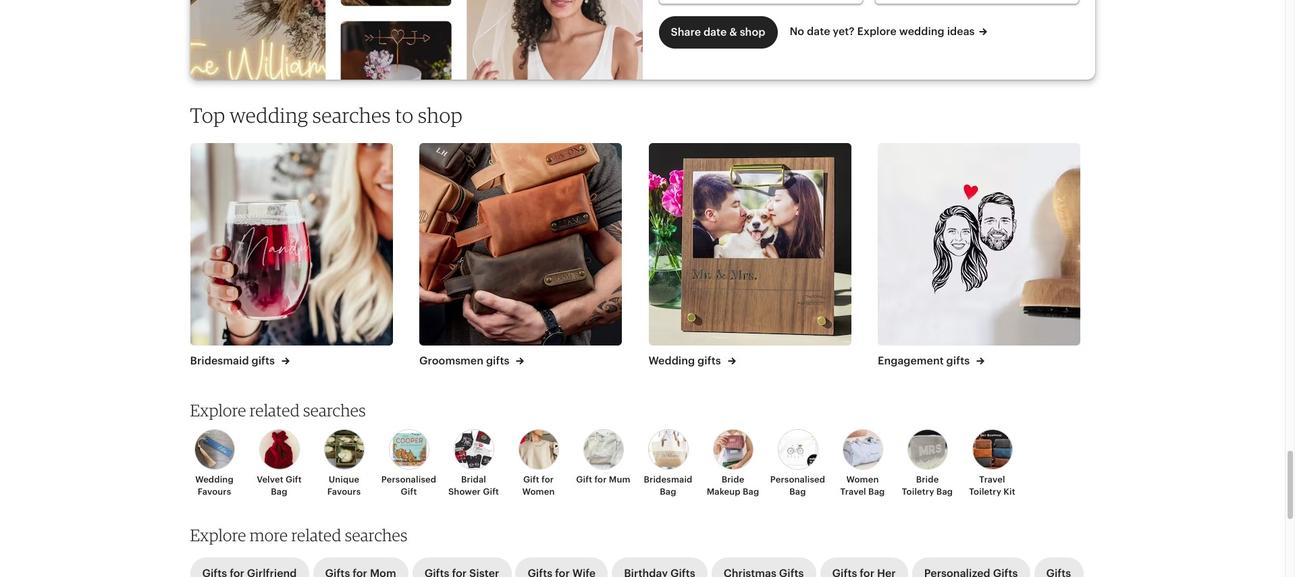 Task type: vqa. For each thing, say whether or not it's contained in the screenshot.
Engagement
yes



Task type: describe. For each thing, give the bounding box(es) containing it.
top wedding searches to shop
[[190, 102, 463, 127]]

&
[[730, 26, 737, 39]]

share date & shop button
[[659, 16, 778, 49]]

shop inside button
[[740, 26, 766, 39]]

shower
[[448, 487, 481, 497]]

searches for wedding
[[313, 102, 391, 127]]

gifts for engagement
[[947, 354, 970, 367]]

bride toiletry bag link
[[899, 430, 956, 499]]

gift inside gift for women
[[523, 475, 540, 485]]

travel toiletry kit
[[969, 475, 1016, 497]]

date for &
[[704, 26, 727, 39]]

groomsmen gifts
[[419, 354, 512, 367]]

toiletry for travel
[[969, 487, 1002, 497]]

velvet gift bag
[[257, 475, 302, 497]]

wedding gifts link
[[649, 143, 851, 369]]

gifts for bridesmaid
[[252, 354, 275, 367]]

gift inside bridal shower gift
[[483, 487, 499, 497]]

bag for makeup
[[743, 487, 759, 497]]

no
[[790, 25, 805, 38]]

gift for mum
[[576, 475, 631, 485]]

explore more related searches
[[190, 526, 408, 546]]

more
[[250, 526, 288, 546]]

explore related searches
[[190, 401, 366, 421]]

bride makeup bag link
[[705, 430, 762, 499]]

favours for wedding favours
[[198, 487, 231, 497]]

no date yet? explore wedding ideas
[[790, 25, 975, 38]]

unique favours
[[327, 475, 361, 497]]

to
[[395, 102, 414, 127]]

2 vertical spatial searches
[[345, 526, 408, 546]]

1 horizontal spatial wedding
[[900, 25, 945, 38]]

top
[[190, 102, 225, 127]]

gifts for groomsmen
[[486, 354, 510, 367]]

ideas
[[947, 25, 975, 38]]

bridesmaid gifts link
[[190, 143, 393, 369]]

gift inside velvet gift bag
[[286, 475, 302, 485]]

wedding for wedding gifts
[[649, 354, 695, 367]]

bride for toiletry
[[916, 475, 939, 485]]

bridesmaid bag link
[[640, 430, 697, 499]]

groomsmen
[[419, 354, 484, 367]]

bridesmaid bag
[[644, 475, 693, 497]]

engagement gifts link
[[878, 143, 1081, 369]]

personalised bag
[[771, 475, 825, 497]]

mum
[[609, 475, 631, 485]]

for for mum
[[595, 475, 607, 485]]

engagement gifts
[[878, 354, 973, 367]]

bride makeup bag
[[707, 475, 759, 497]]

unique favours link
[[316, 430, 373, 499]]



Task type: locate. For each thing, give the bounding box(es) containing it.
0 horizontal spatial bride
[[722, 475, 745, 485]]

1 horizontal spatial shop
[[740, 26, 766, 39]]

explore down wedding favours
[[190, 526, 246, 546]]

bridesmaid inside "link"
[[190, 354, 249, 367]]

1 horizontal spatial personalised
[[771, 475, 825, 485]]

0 vertical spatial shop
[[740, 26, 766, 39]]

1 bag from the left
[[271, 487, 288, 497]]

searches left 'to'
[[313, 102, 391, 127]]

gifts inside bridesmaid gifts "link"
[[252, 354, 275, 367]]

searches
[[313, 102, 391, 127], [303, 401, 366, 421], [345, 526, 408, 546]]

shop
[[740, 26, 766, 39], [418, 102, 463, 127]]

explore for explore more related searches
[[190, 526, 246, 546]]

1 horizontal spatial favours
[[327, 487, 361, 497]]

0 vertical spatial explore
[[857, 25, 897, 38]]

date right no
[[807, 25, 830, 38]]

bride
[[722, 475, 745, 485], [916, 475, 939, 485]]

date left & at the top of the page
[[704, 26, 727, 39]]

2 vertical spatial explore
[[190, 526, 246, 546]]

gift left mum
[[576, 475, 593, 485]]

bridesmaid
[[190, 354, 249, 367], [644, 475, 693, 485]]

bag down velvet
[[271, 487, 288, 497]]

6 bag from the left
[[937, 487, 953, 497]]

1 vertical spatial women
[[522, 487, 555, 497]]

bride right women travel bag
[[916, 475, 939, 485]]

bride for makeup
[[722, 475, 745, 485]]

kit
[[1004, 487, 1016, 497]]

wedding favours link
[[186, 430, 243, 499]]

velvet gift bag link
[[251, 430, 308, 499]]

bag for gift
[[271, 487, 288, 497]]

gifts inside groomsmen gifts link
[[486, 354, 510, 367]]

women left bride toiletry bag
[[847, 475, 879, 485]]

travel inside women travel bag
[[841, 487, 866, 497]]

bride up 'makeup'
[[722, 475, 745, 485]]

unique
[[329, 475, 359, 485]]

3 gifts from the left
[[698, 354, 721, 367]]

bridesmaid for bag
[[644, 475, 693, 485]]

women
[[847, 475, 879, 485], [522, 487, 555, 497]]

1 gifts from the left
[[252, 354, 275, 367]]

toiletry for bride
[[902, 487, 935, 497]]

0 vertical spatial searches
[[313, 102, 391, 127]]

1 vertical spatial travel
[[841, 487, 866, 497]]

travel toiletry kit link
[[964, 430, 1021, 499]]

velvet
[[257, 475, 283, 485]]

0 horizontal spatial bridesmaid
[[190, 354, 249, 367]]

date
[[807, 25, 830, 38], [704, 26, 727, 39]]

favours for unique favours
[[327, 487, 361, 497]]

gift inside 'gift for mum' link
[[576, 475, 593, 485]]

for for women
[[542, 475, 554, 485]]

gifts inside engagement gifts 'link'
[[947, 354, 970, 367]]

explore for explore related searches
[[190, 401, 246, 421]]

personalised gift link
[[381, 430, 437, 499]]

bag for toiletry
[[937, 487, 953, 497]]

wedding right top
[[230, 102, 308, 127]]

2 for from the left
[[595, 475, 607, 485]]

0 horizontal spatial personalised
[[382, 475, 436, 485]]

bag inside women travel bag
[[869, 487, 885, 497]]

gift for women
[[522, 475, 555, 497]]

shop right & at the top of the page
[[740, 26, 766, 39]]

share
[[671, 26, 701, 39]]

date inside button
[[704, 26, 727, 39]]

share date & shop
[[671, 26, 766, 39]]

explore
[[857, 25, 897, 38], [190, 401, 246, 421], [190, 526, 246, 546]]

bridesmaid gifts
[[190, 354, 278, 367]]

travel inside 'travel toiletry kit'
[[980, 475, 1006, 485]]

0 vertical spatial wedding
[[900, 25, 945, 38]]

travel right personalised bag
[[841, 487, 866, 497]]

toiletry left kit on the right
[[969, 487, 1002, 497]]

makeup
[[707, 487, 741, 497]]

bride toiletry bag
[[902, 475, 953, 497]]

bag left 'travel toiletry kit'
[[937, 487, 953, 497]]

women travel bag link
[[835, 430, 891, 499]]

1 horizontal spatial wedding
[[649, 354, 695, 367]]

0 vertical spatial women
[[847, 475, 879, 485]]

0 horizontal spatial date
[[704, 26, 727, 39]]

1 vertical spatial related
[[291, 526, 342, 546]]

0 horizontal spatial favours
[[198, 487, 231, 497]]

2 gifts from the left
[[486, 354, 510, 367]]

gift for women link
[[510, 430, 567, 499]]

3 bag from the left
[[743, 487, 759, 497]]

women travel bag
[[841, 475, 885, 497]]

related right "more"
[[291, 526, 342, 546]]

1 horizontal spatial travel
[[980, 475, 1006, 485]]

bag inside the bride makeup bag
[[743, 487, 759, 497]]

groomsmen gifts link
[[419, 143, 622, 369]]

toiletry right women travel bag
[[902, 487, 935, 497]]

for left mum
[[595, 475, 607, 485]]

personalised right the bride makeup bag
[[771, 475, 825, 485]]

bridal shower gift link
[[445, 430, 502, 499]]

1 favours from the left
[[198, 487, 231, 497]]

bag
[[271, 487, 288, 497], [660, 487, 677, 497], [743, 487, 759, 497], [790, 487, 806, 497], [869, 487, 885, 497], [937, 487, 953, 497]]

1 horizontal spatial for
[[595, 475, 607, 485]]

women inside women travel bag
[[847, 475, 879, 485]]

bag left 'makeup'
[[660, 487, 677, 497]]

personalised right unique
[[382, 475, 436, 485]]

0 vertical spatial related
[[250, 401, 300, 421]]

toiletry inside bride toiletry bag
[[902, 487, 935, 497]]

bridal
[[461, 475, 486, 485]]

bridal shower gift
[[448, 475, 499, 497]]

explore inside region
[[190, 401, 246, 421]]

1 vertical spatial wedding
[[230, 102, 308, 127]]

bridesmaid for gifts
[[190, 354, 249, 367]]

bag right 'makeup'
[[743, 487, 759, 497]]

1 vertical spatial searches
[[303, 401, 366, 421]]

personalised for bag
[[771, 475, 825, 485]]

searches up the unique favours link
[[303, 401, 366, 421]]

searches inside region
[[303, 401, 366, 421]]

4 gifts from the left
[[947, 354, 970, 367]]

bag left bride toiletry bag
[[869, 487, 885, 497]]

1 bride from the left
[[722, 475, 745, 485]]

1 personalised from the left
[[382, 475, 436, 485]]

gift left the shower
[[401, 487, 417, 497]]

2 bride from the left
[[916, 475, 939, 485]]

wedding
[[900, 25, 945, 38], [230, 102, 308, 127]]

bag inside personalised bag
[[790, 487, 806, 497]]

1 horizontal spatial women
[[847, 475, 879, 485]]

bride inside bride toiletry bag
[[916, 475, 939, 485]]

1 for from the left
[[542, 475, 554, 485]]

personalised
[[382, 475, 436, 485], [771, 475, 825, 485]]

gift for mum link
[[575, 430, 632, 486]]

1 toiletry from the left
[[902, 487, 935, 497]]

0 horizontal spatial travel
[[841, 487, 866, 497]]

toiletry
[[902, 487, 935, 497], [969, 487, 1002, 497]]

gift
[[286, 475, 302, 485], [523, 475, 540, 485], [576, 475, 593, 485], [401, 487, 417, 497], [483, 487, 499, 497]]

related inside region
[[250, 401, 300, 421]]

bag inside bride toiletry bag
[[937, 487, 953, 497]]

1 vertical spatial explore
[[190, 401, 246, 421]]

0 horizontal spatial toiletry
[[902, 487, 935, 497]]

travel up kit on the right
[[980, 475, 1006, 485]]

wedding gifts
[[649, 354, 724, 367]]

wedding inside wedding gifts link
[[649, 354, 695, 367]]

2 toiletry from the left
[[969, 487, 1002, 497]]

gift inside "personalised gift"
[[401, 487, 417, 497]]

1 vertical spatial bridesmaid
[[644, 475, 693, 485]]

1 vertical spatial shop
[[418, 102, 463, 127]]

bridesmaid inside explore related searches region
[[644, 475, 693, 485]]

favours down unique
[[327, 487, 361, 497]]

1 horizontal spatial bridesmaid
[[644, 475, 693, 485]]

0 vertical spatial bridesmaid
[[190, 354, 249, 367]]

favours
[[198, 487, 231, 497], [327, 487, 361, 497]]

explore down bridesmaid gifts
[[190, 401, 246, 421]]

personalised for gift
[[382, 475, 436, 485]]

toiletry inside 'travel toiletry kit'
[[969, 487, 1002, 497]]

favours left velvet gift bag
[[198, 487, 231, 497]]

for inside gift for women
[[542, 475, 554, 485]]

0 vertical spatial wedding
[[649, 354, 695, 367]]

assortment of wedding items that are available on etsy image
[[190, 0, 643, 80]]

personalised gift
[[382, 475, 436, 497]]

0 horizontal spatial for
[[542, 475, 554, 485]]

shop right 'to'
[[418, 102, 463, 127]]

related
[[250, 401, 300, 421], [291, 526, 342, 546]]

0 horizontal spatial wedding
[[230, 102, 308, 127]]

searches down "unique favours"
[[345, 526, 408, 546]]

2 favours from the left
[[327, 487, 361, 497]]

1 horizontal spatial bride
[[916, 475, 939, 485]]

1 horizontal spatial date
[[807, 25, 830, 38]]

explore right yet?
[[857, 25, 897, 38]]

no date yet? explore wedding ideas link
[[790, 16, 987, 39]]

0 horizontal spatial shop
[[418, 102, 463, 127]]

personalised bag link
[[770, 430, 826, 499]]

for left gift for mum
[[542, 475, 554, 485]]

travel
[[980, 475, 1006, 485], [841, 487, 866, 497]]

date for yet?
[[807, 25, 830, 38]]

gifts for wedding
[[698, 354, 721, 367]]

0 horizontal spatial women
[[522, 487, 555, 497]]

gift right velvet
[[286, 475, 302, 485]]

related up velvet gift bag link
[[250, 401, 300, 421]]

gifts inside wedding gifts link
[[698, 354, 721, 367]]

2 bag from the left
[[660, 487, 677, 497]]

women right bridal shower gift
[[522, 487, 555, 497]]

0 horizontal spatial wedding
[[195, 475, 234, 485]]

engagement
[[878, 354, 944, 367]]

favours inside wedding favours
[[198, 487, 231, 497]]

wedding left ideas
[[900, 25, 945, 38]]

1 horizontal spatial toiletry
[[969, 487, 1002, 497]]

bag for travel
[[869, 487, 885, 497]]

searches for related
[[303, 401, 366, 421]]

yet?
[[833, 25, 855, 38]]

gifts
[[252, 354, 275, 367], [486, 354, 510, 367], [698, 354, 721, 367], [947, 354, 970, 367]]

wedding
[[649, 354, 695, 367], [195, 475, 234, 485]]

1 vertical spatial wedding
[[195, 475, 234, 485]]

0 vertical spatial travel
[[980, 475, 1006, 485]]

2 personalised from the left
[[771, 475, 825, 485]]

bag inside velvet gift bag
[[271, 487, 288, 497]]

bag left women travel bag
[[790, 487, 806, 497]]

explore related searches region
[[182, 401, 1103, 523]]

bag inside bridesmaid bag
[[660, 487, 677, 497]]

5 bag from the left
[[869, 487, 885, 497]]

gift down bridal
[[483, 487, 499, 497]]

wedding for wedding favours
[[195, 475, 234, 485]]

4 bag from the left
[[790, 487, 806, 497]]

wedding inside wedding favours link
[[195, 475, 234, 485]]

gift right bridal
[[523, 475, 540, 485]]

for
[[542, 475, 554, 485], [595, 475, 607, 485]]

wedding favours
[[195, 475, 234, 497]]

bride inside the bride makeup bag
[[722, 475, 745, 485]]



